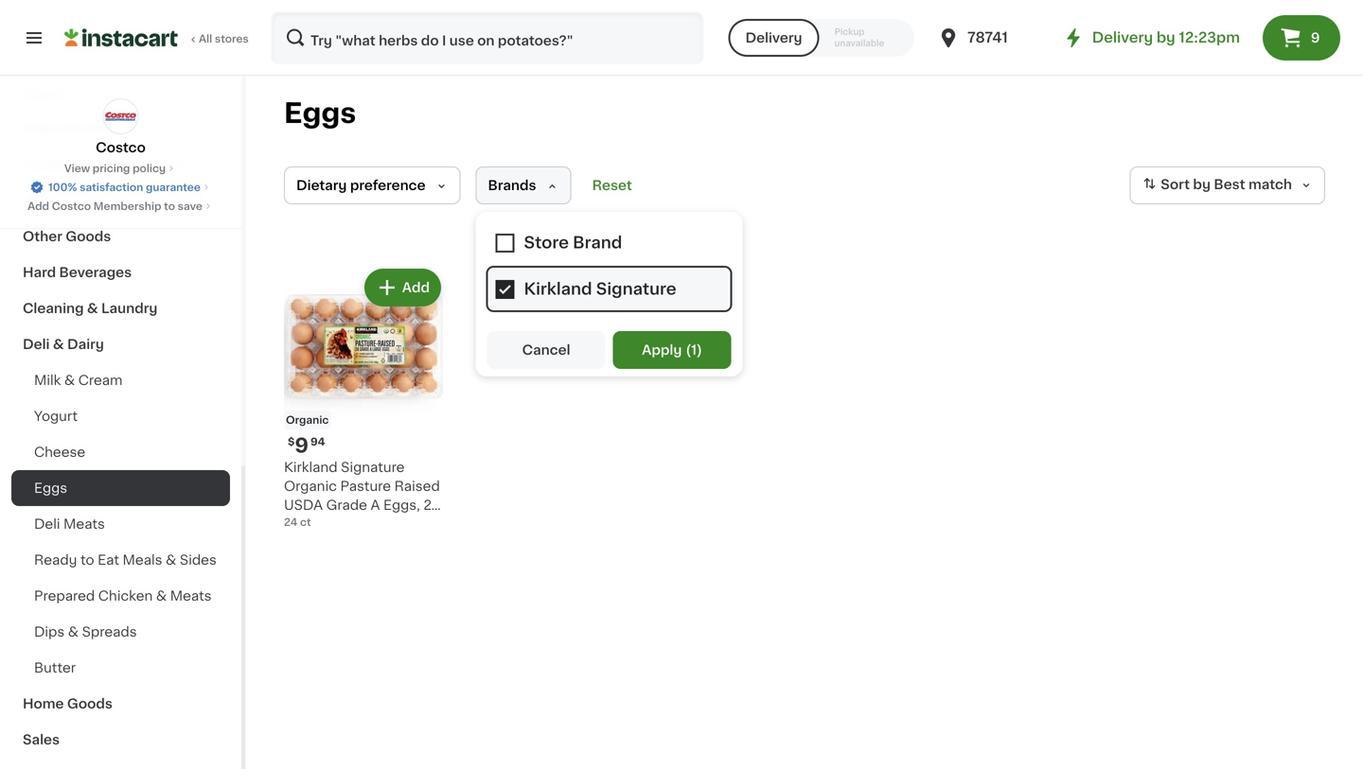 Task type: describe. For each thing, give the bounding box(es) containing it.
hard beverages
[[23, 266, 132, 279]]

deli meats link
[[11, 506, 230, 542]]

cleaning & laundry
[[23, 302, 158, 315]]

$ 9 94
[[288, 436, 325, 456]]

match
[[1248, 178, 1292, 191]]

78741 button
[[937, 11, 1051, 64]]

guarantee
[[146, 182, 201, 193]]

1 vertical spatial costco
[[52, 201, 91, 212]]

all
[[199, 34, 212, 44]]

sort by
[[1161, 178, 1211, 191]]

9 inside "button"
[[1311, 31, 1320, 44]]

apply ( 1 )
[[642, 344, 702, 357]]

kirkland signature organic pasture raised usda grade a eggs, 24 ct
[[284, 461, 440, 531]]

prepared chicken & meats
[[34, 590, 212, 603]]

goods for other goods
[[66, 230, 111, 243]]

reset button
[[586, 167, 638, 204]]

health
[[23, 158, 68, 171]]

Best match Sort by field
[[1130, 167, 1325, 204]]

ready to eat meals & sides
[[34, 554, 217, 567]]

costco link
[[96, 98, 146, 157]]

eggs,
[[383, 499, 420, 512]]

butter link
[[11, 650, 230, 686]]

hard beverages link
[[11, 255, 230, 291]]

24 inside kirkland signature organic pasture raised usda grade a eggs, 24 ct
[[423, 499, 440, 512]]

butter
[[34, 662, 76, 675]]

apply
[[642, 344, 682, 357]]

Search field
[[273, 13, 702, 62]]

prepared
[[34, 590, 95, 603]]

signature
[[341, 461, 405, 474]]

liquor link
[[11, 75, 230, 111]]

$
[[288, 437, 295, 447]]

0 vertical spatial organic
[[286, 415, 329, 425]]

reset
[[592, 179, 632, 192]]

home goods link
[[11, 686, 230, 722]]

best match
[[1214, 178, 1292, 191]]

paper
[[23, 122, 63, 135]]

100% satisfaction guarantee button
[[29, 176, 212, 195]]

add button
[[366, 271, 439, 305]]

beverages
[[59, 266, 132, 279]]

kirkland
[[284, 461, 338, 474]]

cheese link
[[11, 434, 230, 470]]

milk & cream link
[[11, 363, 230, 399]]

delivery button
[[728, 19, 819, 57]]

dips & spreads link
[[11, 614, 230, 650]]

sort
[[1161, 178, 1190, 191]]

home
[[23, 698, 64, 711]]

other
[[23, 230, 62, 243]]

cancel
[[522, 344, 570, 357]]

1
[[691, 344, 697, 357]]

costco logo image
[[103, 98, 139, 134]]

wine
[[23, 194, 57, 207]]

milk
[[34, 374, 61, 387]]

stores
[[215, 34, 249, 44]]

wine link
[[11, 183, 230, 219]]

12:23pm
[[1179, 31, 1240, 44]]

milk & cream
[[34, 374, 123, 387]]

all stores link
[[64, 11, 250, 64]]

1 vertical spatial to
[[80, 554, 94, 567]]

other goods link
[[11, 219, 230, 255]]

grade
[[326, 499, 367, 512]]

policy
[[133, 163, 166, 174]]

& for laundry
[[87, 302, 98, 315]]

laundry
[[101, 302, 158, 315]]

care
[[149, 158, 181, 171]]

liquor
[[23, 86, 66, 99]]

add for add
[[402, 281, 430, 294]]

view pricing policy
[[64, 163, 166, 174]]

dietary
[[296, 179, 347, 192]]

sides
[[180, 554, 217, 567]]

dietary preference button
[[284, 167, 461, 204]]

view pricing policy link
[[64, 161, 177, 176]]

& for dairy
[[53, 338, 64, 351]]

add for add costco membership to save
[[28, 201, 49, 212]]

& for cream
[[64, 374, 75, 387]]

delivery by 12:23pm
[[1092, 31, 1240, 44]]

cancel button
[[487, 331, 605, 369]]

by for delivery
[[1157, 31, 1175, 44]]

)
[[697, 344, 702, 357]]

deli & dairy
[[23, 338, 104, 351]]



Task type: vqa. For each thing, say whether or not it's contained in the screenshot.
- for 11:25am
no



Task type: locate. For each thing, give the bounding box(es) containing it.
0 vertical spatial costco
[[96, 141, 146, 154]]

meals
[[123, 554, 162, 567]]

pricing
[[93, 163, 130, 174]]

deli up ready
[[34, 518, 60, 531]]

by for sort
[[1193, 178, 1211, 191]]

ready
[[34, 554, 77, 567]]

& left 'sides'
[[166, 554, 176, 567]]

dips & spreads
[[34, 626, 137, 639]]

0 horizontal spatial ct
[[284, 518, 298, 531]]

cheese
[[34, 446, 85, 459]]

1 horizontal spatial meats
[[170, 590, 212, 603]]

deli for deli & dairy
[[23, 338, 50, 351]]

goods inside paper goods link
[[66, 122, 111, 135]]

meats up eat
[[63, 518, 105, 531]]

paper goods
[[23, 122, 111, 135]]

instacart logo image
[[64, 27, 178, 49]]

24
[[423, 499, 440, 512], [284, 517, 298, 528]]

0 horizontal spatial add
[[28, 201, 49, 212]]

goods for home goods
[[67, 698, 113, 711]]

& right dips
[[68, 626, 79, 639]]

eat
[[98, 554, 119, 567]]

0 horizontal spatial eggs
[[34, 482, 67, 495]]

add costco membership to save link
[[28, 199, 214, 214]]

raised
[[394, 480, 440, 493]]

other goods
[[23, 230, 111, 243]]

by inside delivery by 12:23pm link
[[1157, 31, 1175, 44]]

add costco membership to save
[[28, 201, 202, 212]]

9 button
[[1263, 15, 1340, 61]]

0 vertical spatial meats
[[63, 518, 105, 531]]

chicken
[[98, 590, 153, 603]]

0 horizontal spatial 24
[[284, 517, 298, 528]]

0 vertical spatial 9
[[1311, 31, 1320, 44]]

a
[[371, 499, 380, 512]]

organic down the kirkland
[[284, 480, 337, 493]]

add inside add costco membership to save link
[[28, 201, 49, 212]]

eggs link
[[11, 470, 230, 506]]

save
[[178, 201, 202, 212]]

& left dairy
[[53, 338, 64, 351]]

1 vertical spatial deli
[[34, 518, 60, 531]]

1 horizontal spatial 9
[[1311, 31, 1320, 44]]

brands
[[488, 179, 536, 192]]

0 horizontal spatial costco
[[52, 201, 91, 212]]

goods up the beverages
[[66, 230, 111, 243]]

by inside best match sort by field
[[1193, 178, 1211, 191]]

& inside "link"
[[68, 626, 79, 639]]

yogurt
[[34, 410, 78, 423]]

sales link
[[11, 722, 230, 758]]

1 vertical spatial add
[[402, 281, 430, 294]]

by left 12:23pm
[[1157, 31, 1175, 44]]

eggs down cheese
[[34, 482, 67, 495]]

best
[[1214, 178, 1245, 191]]

personal
[[86, 158, 145, 171]]

1 horizontal spatial delivery
[[1092, 31, 1153, 44]]

hard
[[23, 266, 56, 279]]

1 horizontal spatial by
[[1193, 178, 1211, 191]]

prepared chicken & meats link
[[11, 578, 230, 614]]

9 inside product 'group'
[[295, 436, 309, 456]]

delivery inside button
[[745, 31, 802, 44]]

organic up 94
[[286, 415, 329, 425]]

product group
[[284, 265, 445, 531]]

& for spreads
[[68, 626, 79, 639]]

deli for deli meats
[[34, 518, 60, 531]]

24 down raised
[[423, 499, 440, 512]]

deli
[[23, 338, 50, 351], [34, 518, 60, 531]]

to
[[164, 201, 175, 212], [80, 554, 94, 567]]

1 vertical spatial meats
[[170, 590, 212, 603]]

cleaning
[[23, 302, 84, 315]]

0 vertical spatial deli
[[23, 338, 50, 351]]

to down guarantee at top left
[[164, 201, 175, 212]]

0 horizontal spatial by
[[1157, 31, 1175, 44]]

deli up milk
[[23, 338, 50, 351]]

1 horizontal spatial costco
[[96, 141, 146, 154]]

dietary preference
[[296, 179, 426, 192]]

health & personal care
[[23, 158, 181, 171]]

service type group
[[728, 19, 914, 57]]

cleaning & laundry link
[[11, 291, 230, 327]]

delivery
[[1092, 31, 1153, 44], [745, 31, 802, 44]]

1 horizontal spatial eggs
[[284, 100, 356, 127]]

0 vertical spatial eggs
[[284, 100, 356, 127]]

deli & dairy link
[[11, 327, 230, 363]]

1 horizontal spatial add
[[402, 281, 430, 294]]

100%
[[48, 182, 77, 193]]

0 horizontal spatial delivery
[[745, 31, 802, 44]]

goods up health & personal care
[[66, 122, 111, 135]]

add
[[28, 201, 49, 212], [402, 281, 430, 294]]

costco
[[96, 141, 146, 154], [52, 201, 91, 212]]

usda
[[284, 499, 323, 512]]

78741
[[967, 31, 1008, 44]]

1 vertical spatial by
[[1193, 178, 1211, 191]]

& up 100%
[[71, 158, 82, 171]]

home goods
[[23, 698, 113, 711]]

1 horizontal spatial 24
[[423, 499, 440, 512]]

2 vertical spatial goods
[[67, 698, 113, 711]]

0 vertical spatial goods
[[66, 122, 111, 135]]

1 horizontal spatial ct
[[300, 517, 311, 528]]

goods right home
[[67, 698, 113, 711]]

ct
[[300, 517, 311, 528], [284, 518, 298, 531]]

goods inside home goods "link"
[[67, 698, 113, 711]]

view
[[64, 163, 90, 174]]

None search field
[[271, 11, 704, 64]]

delivery for delivery by 12:23pm
[[1092, 31, 1153, 44]]

& right chicken
[[156, 590, 167, 603]]

24 down usda on the left of page
[[284, 517, 298, 528]]

9
[[1311, 31, 1320, 44], [295, 436, 309, 456]]

spreads
[[82, 626, 137, 639]]

by
[[1157, 31, 1175, 44], [1193, 178, 1211, 191]]

costco down 100%
[[52, 201, 91, 212]]

& down the beverages
[[87, 302, 98, 315]]

0 vertical spatial add
[[28, 201, 49, 212]]

0 vertical spatial by
[[1157, 31, 1175, 44]]

goods inside other goods link
[[66, 230, 111, 243]]

membership
[[93, 201, 161, 212]]

sales
[[23, 734, 60, 747]]

& for personal
[[71, 158, 82, 171]]

health & personal care link
[[11, 147, 230, 183]]

all stores
[[199, 34, 249, 44]]

& right milk
[[64, 374, 75, 387]]

dairy
[[67, 338, 104, 351]]

1 vertical spatial 9
[[295, 436, 309, 456]]

pasture
[[340, 480, 391, 493]]

1 horizontal spatial to
[[164, 201, 175, 212]]

0 horizontal spatial to
[[80, 554, 94, 567]]

1 vertical spatial goods
[[66, 230, 111, 243]]

meats down 'sides'
[[170, 590, 212, 603]]

delivery for delivery
[[745, 31, 802, 44]]

deli meats
[[34, 518, 105, 531]]

(
[[686, 344, 691, 357]]

goods for paper goods
[[66, 122, 111, 135]]

brands button
[[476, 167, 571, 204]]

organic inside kirkland signature organic pasture raised usda grade a eggs, 24 ct
[[284, 480, 337, 493]]

1 vertical spatial organic
[[284, 480, 337, 493]]

0 horizontal spatial meats
[[63, 518, 105, 531]]

by right sort
[[1193, 178, 1211, 191]]

0 vertical spatial to
[[164, 201, 175, 212]]

paper goods link
[[11, 111, 230, 147]]

costco up personal
[[96, 141, 146, 154]]

1 vertical spatial 24
[[284, 517, 298, 528]]

to left eat
[[80, 554, 94, 567]]

satisfaction
[[80, 182, 143, 193]]

0 horizontal spatial 9
[[295, 436, 309, 456]]

eggs
[[284, 100, 356, 127], [34, 482, 67, 495]]

add inside add button
[[402, 281, 430, 294]]

ct inside kirkland signature organic pasture raised usda grade a eggs, 24 ct
[[284, 518, 298, 531]]

100% satisfaction guarantee
[[48, 182, 201, 193]]

cream
[[78, 374, 123, 387]]

preference
[[350, 179, 426, 192]]

0 vertical spatial 24
[[423, 499, 440, 512]]

eggs up dietary
[[284, 100, 356, 127]]

delivery by 12:23pm link
[[1062, 27, 1240, 49]]

1 vertical spatial eggs
[[34, 482, 67, 495]]



